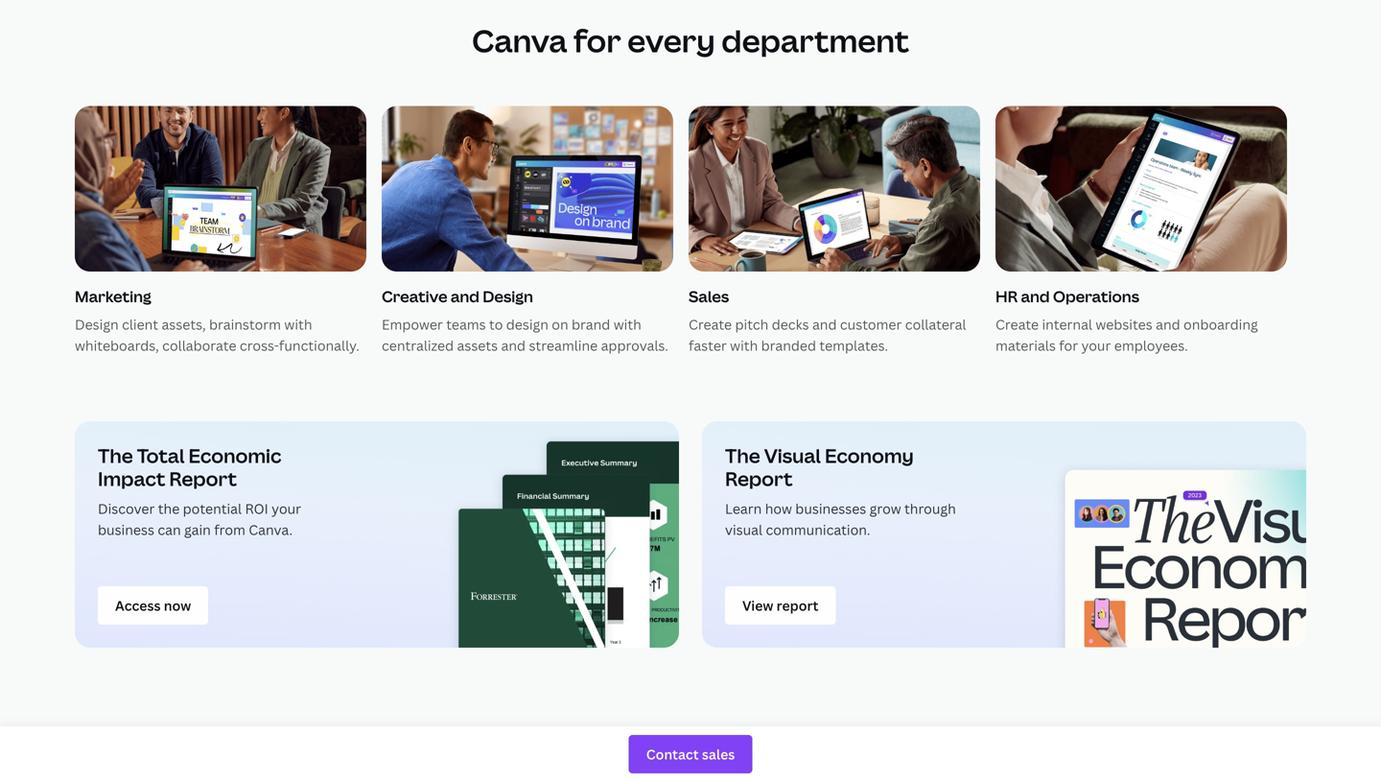 Task type: vqa. For each thing, say whether or not it's contained in the screenshot.


Task type: describe. For each thing, give the bounding box(es) containing it.
create inside hr and operations create internal websites and onboarding materials for your employees.
[[996, 315, 1039, 334]]

and right hr on the top of page
[[1021, 286, 1050, 307]]

the
[[158, 500, 180, 518]]

marketing design client assets, brainstorm with whiteboards, collaborate cross-functionally.
[[75, 286, 360, 355]]

discover
[[98, 500, 155, 518]]

0 vertical spatial for
[[574, 20, 621, 62]]

with inside sales create pitch decks and customer collateral faster with branded templates.
[[730, 337, 758, 355]]

total
[[137, 443, 185, 469]]

pitch
[[735, 315, 769, 334]]

impact
[[98, 466, 165, 492]]

with inside marketing design client assets, brainstorm with whiteboards, collaborate cross-functionally.
[[284, 315, 312, 334]]

brainstorm
[[209, 315, 281, 334]]

onboarding
[[1184, 315, 1259, 334]]

functionally.
[[279, 337, 360, 355]]

and inside sales create pitch decks and customer collateral faster with branded templates.
[[813, 315, 837, 334]]

learn how businesses grow through visual communication.
[[725, 500, 956, 539]]

operations
[[1053, 286, 1140, 307]]

how
[[765, 500, 793, 518]]

to
[[489, 315, 503, 334]]

learn how businesses grow through visual communication. image
[[1016, 421, 1307, 648]]

decks
[[772, 315, 809, 334]]

discover the potential roi your business can gain from canva.
[[98, 500, 301, 539]]

hr
[[996, 286, 1018, 307]]

the visual economy report
[[725, 443, 914, 492]]

canva for every department
[[472, 20, 910, 62]]

create inside sales create pitch decks and customer collateral faster with branded templates.
[[689, 315, 732, 334]]

creative and design empower teams to design on brand with centralized assets and streamline approvals.
[[382, 286, 669, 355]]

and down the design
[[501, 337, 526, 355]]

the for impact
[[98, 443, 133, 469]]

for inside hr and operations create internal websites and onboarding materials for your employees.
[[1060, 337, 1079, 355]]

brand
[[572, 315, 611, 334]]

can
[[158, 521, 181, 539]]

streamline
[[529, 337, 598, 355]]

design inside marketing design client assets, brainstorm with whiteboards, collaborate cross-functionally.
[[75, 315, 119, 334]]

design
[[506, 315, 549, 334]]

visual
[[764, 443, 821, 469]]

collateral
[[906, 315, 967, 334]]

economy
[[825, 443, 914, 469]]

economic
[[189, 443, 282, 469]]

visual
[[725, 521, 763, 539]]

cross-
[[240, 337, 279, 355]]

faster
[[689, 337, 727, 355]]

design inside creative and design empower teams to design on brand with centralized assets and streamline approvals.
[[483, 286, 533, 307]]

businesses
[[796, 500, 867, 518]]

branded
[[762, 337, 817, 355]]

report inside the total economic impact report
[[169, 466, 237, 492]]

marketing
[[75, 286, 151, 307]]

centralized
[[382, 337, 454, 355]]

employees.
[[1115, 337, 1189, 355]]

grow
[[870, 500, 902, 518]]

from
[[214, 521, 246, 539]]

internal
[[1043, 315, 1093, 334]]



Task type: locate. For each thing, give the bounding box(es) containing it.
1 horizontal spatial your
[[1082, 337, 1112, 355]]

websites
[[1096, 315, 1153, 334]]

every
[[628, 20, 716, 62]]

report up potential
[[169, 466, 237, 492]]

materials
[[996, 337, 1056, 355]]

report
[[169, 466, 237, 492], [725, 466, 793, 492]]

sales
[[689, 286, 729, 307]]

business
[[98, 521, 154, 539]]

1 vertical spatial your
[[272, 500, 301, 518]]

through
[[905, 500, 956, 518]]

with up functionally.
[[284, 315, 312, 334]]

0 horizontal spatial for
[[574, 20, 621, 62]]

the left visual
[[725, 443, 761, 469]]

0 horizontal spatial the
[[98, 443, 133, 469]]

1 horizontal spatial the
[[725, 443, 761, 469]]

1 report from the left
[[169, 466, 237, 492]]

with up approvals.
[[614, 315, 642, 334]]

potential
[[183, 500, 242, 518]]

for left every
[[574, 20, 621, 62]]

for
[[574, 20, 621, 62], [1060, 337, 1079, 355]]

create up materials
[[996, 315, 1039, 334]]

with down pitch
[[730, 337, 758, 355]]

gain
[[184, 521, 211, 539]]

1 horizontal spatial for
[[1060, 337, 1079, 355]]

the total economic impact report
[[98, 443, 282, 492]]

sales create pitch decks and customer collateral faster with branded templates.
[[689, 286, 967, 355]]

teams
[[446, 315, 486, 334]]

1 horizontal spatial with
[[614, 315, 642, 334]]

canva.
[[249, 521, 293, 539]]

learn
[[725, 500, 762, 518]]

hr and operations create internal websites and onboarding materials for your employees.
[[996, 286, 1259, 355]]

2 report from the left
[[725, 466, 793, 492]]

the for report
[[725, 443, 761, 469]]

design up to
[[483, 286, 533, 307]]

2 create from the left
[[996, 315, 1039, 334]]

whiteboards,
[[75, 337, 159, 355]]

2 horizontal spatial with
[[730, 337, 758, 355]]

roi
[[245, 500, 268, 518]]

canva
[[472, 20, 568, 62]]

create
[[689, 315, 732, 334], [996, 315, 1039, 334]]

1 the from the left
[[98, 443, 133, 469]]

create up the faster
[[689, 315, 732, 334]]

report up learn
[[725, 466, 793, 492]]

the inside the visual economy report
[[725, 443, 761, 469]]

templates.
[[820, 337, 889, 355]]

your up canva.
[[272, 500, 301, 518]]

your
[[1082, 337, 1112, 355], [272, 500, 301, 518]]

creative
[[382, 286, 448, 307]]

1 horizontal spatial report
[[725, 466, 793, 492]]

with inside creative and design empower teams to design on brand with centralized assets and streamline approvals.
[[614, 315, 642, 334]]

front cover of a report with a "forrester" logo. additional report pages with the headings "executive summary" and "financial summary" image
[[389, 421, 679, 648]]

empower
[[382, 315, 443, 334]]

communication.
[[766, 521, 871, 539]]

0 horizontal spatial design
[[75, 315, 119, 334]]

your down websites
[[1082, 337, 1112, 355]]

your inside discover the potential roi your business can gain from canva.
[[272, 500, 301, 518]]

assets,
[[162, 315, 206, 334]]

1 vertical spatial for
[[1060, 337, 1079, 355]]

0 horizontal spatial with
[[284, 315, 312, 334]]

the left total
[[98, 443, 133, 469]]

your inside hr and operations create internal websites and onboarding materials for your employees.
[[1082, 337, 1112, 355]]

2 the from the left
[[725, 443, 761, 469]]

1 horizontal spatial design
[[483, 286, 533, 307]]

assets
[[457, 337, 498, 355]]

0 horizontal spatial create
[[689, 315, 732, 334]]

collaborate
[[162, 337, 237, 355]]

1 create from the left
[[689, 315, 732, 334]]

0 vertical spatial your
[[1082, 337, 1112, 355]]

0 vertical spatial design
[[483, 286, 533, 307]]

design
[[483, 286, 533, 307], [75, 315, 119, 334]]

customer
[[840, 315, 902, 334]]

1 vertical spatial design
[[75, 315, 119, 334]]

and right decks
[[813, 315, 837, 334]]

the inside the total economic impact report
[[98, 443, 133, 469]]

report inside the visual economy report
[[725, 466, 793, 492]]

approvals.
[[601, 337, 669, 355]]

on
[[552, 315, 569, 334]]

with
[[284, 315, 312, 334], [614, 315, 642, 334], [730, 337, 758, 355]]

client
[[122, 315, 158, 334]]

0 horizontal spatial report
[[169, 466, 237, 492]]

0 horizontal spatial your
[[272, 500, 301, 518]]

and
[[451, 286, 480, 307], [1021, 286, 1050, 307], [813, 315, 837, 334], [1156, 315, 1181, 334], [501, 337, 526, 355]]

the
[[98, 443, 133, 469], [725, 443, 761, 469]]

design up whiteboards,
[[75, 315, 119, 334]]

and up employees.
[[1156, 315, 1181, 334]]

and up "teams"
[[451, 286, 480, 307]]

1 horizontal spatial create
[[996, 315, 1039, 334]]

department
[[722, 20, 910, 62]]

for down internal
[[1060, 337, 1079, 355]]



